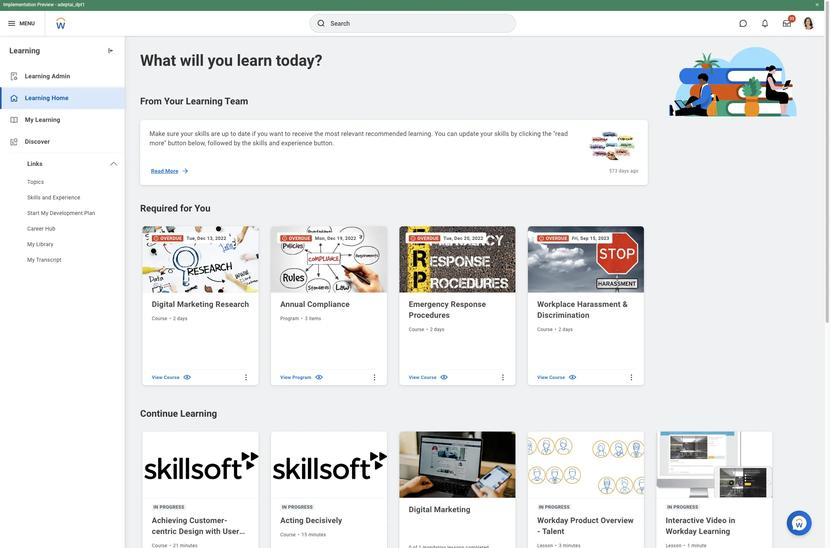 Task type: vqa. For each thing, say whether or not it's contained in the screenshot.
Discover
yes



Task type: locate. For each thing, give the bounding box(es) containing it.
in for interactive video in workday learning
[[668, 505, 673, 510]]

1 horizontal spatial marketing
[[434, 505, 471, 514]]

tue, for marketing
[[187, 236, 196, 241]]

2 down the 'discrimination'
[[559, 327, 562, 332]]

0 horizontal spatial 2 days
[[173, 316, 188, 321]]

1 overdue from the left
[[161, 236, 182, 241]]

0 horizontal spatial related actions vertical image
[[242, 374, 250, 381]]

overdue
[[161, 236, 182, 241], [289, 236, 311, 241], [418, 236, 439, 241], [546, 236, 568, 241]]

1 view from the left
[[152, 375, 163, 380]]

home image
[[9, 94, 19, 103]]

days for workplace harassment & discrimination
[[563, 327, 573, 332]]

20,
[[464, 236, 471, 241]]

progress for workday
[[545, 505, 570, 510]]

recommended
[[366, 130, 407, 138]]

in progress up talent
[[539, 505, 570, 510]]

2 days for digital
[[173, 316, 188, 321]]

skills down if
[[253, 139, 268, 147]]

1 to from the left
[[231, 130, 236, 138]]

workday product overview - talent image
[[528, 432, 646, 498]]

acting decisively image
[[271, 432, 389, 498]]

view program
[[281, 375, 312, 380]]

will
[[180, 51, 204, 70]]

up
[[222, 130, 229, 138]]

1 vertical spatial you
[[195, 203, 211, 214]]

1 vertical spatial -
[[538, 527, 541, 536]]

1 horizontal spatial -
[[538, 527, 541, 536]]

my left transcript
[[27, 257, 35, 263]]

minutes
[[309, 532, 326, 538]]

career hub link
[[0, 222, 125, 237]]

2 days down the digital marketing research
[[173, 316, 188, 321]]

2022 for marketing
[[215, 236, 227, 241]]

2 horizontal spatial visible image
[[569, 373, 578, 382]]

0 horizontal spatial visible image
[[183, 373, 192, 382]]

progress up achieving
[[160, 505, 184, 510]]

1 vertical spatial and
[[42, 194, 51, 201]]

1 horizontal spatial workday
[[666, 527, 697, 536]]

in
[[154, 505, 158, 510], [282, 505, 287, 510], [539, 505, 544, 510], [668, 505, 673, 510]]

1 horizontal spatial 2
[[430, 327, 433, 332]]

tue, left the 13,
[[187, 236, 196, 241]]

0 vertical spatial digital
[[152, 300, 175, 309]]

marketing for digital marketing research
[[177, 300, 214, 309]]

visible image for marketing
[[183, 373, 192, 382]]

my left the library
[[27, 241, 35, 247]]

skills and experience link
[[0, 191, 125, 206]]

overdue left fri,
[[546, 236, 568, 241]]

0 vertical spatial by
[[511, 130, 518, 138]]

related actions vertical image
[[242, 374, 250, 381], [499, 374, 507, 381], [628, 374, 636, 381]]

receive
[[292, 130, 313, 138]]

&
[[623, 300, 628, 309]]

0 horizontal spatial the
[[242, 139, 251, 147]]

exclamation circle image down required in the left of the page
[[154, 236, 159, 241]]

3 dec from the left
[[455, 236, 463, 241]]

from
[[140, 96, 162, 107]]

in progress for interactive
[[668, 505, 699, 510]]

personas
[[152, 538, 186, 547]]

0 vertical spatial program
[[281, 316, 299, 321]]

3 2022 from the left
[[472, 236, 484, 241]]

digital marketing research image
[[143, 226, 260, 293]]

my learning
[[25, 116, 60, 124]]

1 horizontal spatial your
[[481, 130, 493, 138]]

2 view course from the left
[[409, 375, 437, 380]]

0 horizontal spatial exclamation circle image
[[154, 236, 159, 241]]

date
[[238, 130, 251, 138]]

2022 for response
[[472, 236, 484, 241]]

the left the "read
[[543, 130, 552, 138]]

in progress up interactive
[[668, 505, 699, 510]]

1 horizontal spatial to
[[285, 130, 291, 138]]

2 horizontal spatial 2
[[559, 327, 562, 332]]

- left talent
[[538, 527, 541, 536]]

"read
[[554, 130, 568, 138]]

by down 'date'
[[234, 139, 241, 147]]

1 vertical spatial marketing
[[434, 505, 471, 514]]

0 horizontal spatial workday
[[538, 516, 569, 525]]

1 vertical spatial workday
[[666, 527, 697, 536]]

2022
[[215, 236, 227, 241], [345, 236, 357, 241], [472, 236, 484, 241]]

workplace harassment & discrimination link
[[538, 299, 637, 321]]

1 related actions vertical image from the left
[[242, 374, 250, 381]]

to
[[231, 130, 236, 138], [285, 130, 291, 138]]

followed
[[208, 139, 232, 147]]

centric
[[152, 527, 177, 536]]

0 horizontal spatial -
[[55, 2, 57, 7]]

your right update
[[481, 130, 493, 138]]

2 horizontal spatial dec
[[455, 236, 463, 241]]

workday down interactive
[[666, 527, 697, 536]]

my for my transcript
[[27, 257, 35, 263]]

discrimination
[[538, 310, 590, 320]]

visible image
[[183, 373, 192, 382], [315, 373, 324, 382], [569, 373, 578, 382]]

experience
[[281, 139, 313, 147]]

tue, left 20,
[[444, 236, 453, 241]]

overview
[[601, 516, 634, 525]]

in for workday product overview - talent
[[539, 505, 544, 510]]

1 horizontal spatial dec
[[328, 236, 336, 241]]

2 visible image from the left
[[315, 373, 324, 382]]

marketing for digital marketing
[[434, 505, 471, 514]]

view for digital marketing research
[[152, 375, 163, 380]]

2 days
[[173, 316, 188, 321], [430, 327, 445, 332], [559, 327, 573, 332]]

response
[[451, 300, 486, 309]]

what
[[140, 51, 176, 70]]

progress up talent
[[545, 505, 570, 510]]

1 in from the left
[[154, 505, 158, 510]]

-
[[55, 2, 57, 7], [538, 527, 541, 536]]

in progress up achieving
[[154, 505, 184, 510]]

digital marketing image
[[400, 432, 517, 498]]

related actions vertical image for emergency response procedures
[[499, 374, 507, 381]]

and
[[269, 139, 280, 147], [42, 194, 51, 201]]

2 for emergency
[[430, 327, 433, 332]]

2 horizontal spatial 2022
[[472, 236, 484, 241]]

4 overdue from the left
[[546, 236, 568, 241]]

acting
[[281, 516, 304, 525]]

2 view from the left
[[281, 375, 291, 380]]

in progress up acting
[[282, 505, 313, 510]]

1 horizontal spatial you
[[258, 130, 268, 138]]

marketing inside digital marketing link
[[434, 505, 471, 514]]

and right skills
[[42, 194, 51, 201]]

0 horizontal spatial you
[[208, 51, 233, 70]]

0 horizontal spatial view course
[[152, 375, 180, 380]]

achieving customer-centric design with user personas image
[[143, 432, 260, 498]]

in up acting
[[282, 505, 287, 510]]

mon, dec 19, 2022
[[315, 236, 357, 241]]

1 horizontal spatial the
[[314, 130, 324, 138]]

0 vertical spatial marketing
[[177, 300, 214, 309]]

view
[[152, 375, 163, 380], [281, 375, 291, 380], [409, 375, 420, 380], [538, 375, 548, 380]]

workday
[[538, 516, 569, 525], [666, 527, 697, 536]]

workday up talent
[[538, 516, 569, 525]]

list containing digital marketing
[[140, 429, 782, 548]]

skills up below,
[[195, 130, 210, 138]]

2 2022 from the left
[[345, 236, 357, 241]]

user
[[223, 527, 239, 536]]

days down the digital marketing research
[[177, 316, 188, 321]]

tue, dec 20, 2022
[[444, 236, 484, 241]]

video
[[707, 516, 727, 525]]

3 overdue from the left
[[418, 236, 439, 241]]

overdue right exclamation circle icon at the top of the page
[[418, 236, 439, 241]]

my transcript
[[27, 257, 62, 263]]

profile logan mcneil image
[[803, 17, 815, 31]]

2022 right 20,
[[472, 236, 484, 241]]

1 2022 from the left
[[215, 236, 227, 241]]

justify image
[[7, 19, 16, 28]]

acting decisively
[[281, 516, 342, 525]]

1 horizontal spatial and
[[269, 139, 280, 147]]

skills
[[195, 130, 210, 138], [495, 130, 510, 138], [253, 139, 268, 147]]

2 days for workplace
[[559, 327, 573, 332]]

2 for workplace
[[559, 327, 562, 332]]

4 progress from the left
[[674, 505, 699, 510]]

start
[[27, 210, 39, 216]]

in up talent
[[539, 505, 544, 510]]

and down want on the top of the page
[[269, 139, 280, 147]]

skills left clicking
[[495, 130, 510, 138]]

0 horizontal spatial marketing
[[177, 300, 214, 309]]

0 horizontal spatial 2
[[173, 316, 176, 321]]

you left can
[[435, 130, 446, 138]]

1 horizontal spatial tue,
[[444, 236, 453, 241]]

you right for
[[195, 203, 211, 214]]

mon,
[[315, 236, 326, 241]]

1 horizontal spatial view course
[[409, 375, 437, 380]]

view for emergency response procedures
[[409, 375, 420, 380]]

2 related actions vertical image from the left
[[499, 374, 507, 381]]

4 in progress from the left
[[668, 505, 699, 510]]

more"
[[150, 139, 166, 147]]

days for emergency response procedures
[[434, 327, 445, 332]]

home
[[52, 94, 69, 102]]

button.
[[314, 139, 334, 147]]

3 in from the left
[[539, 505, 544, 510]]

573 days ago
[[610, 168, 639, 174]]

dec for marketing
[[197, 236, 206, 241]]

emergency
[[409, 300, 449, 309]]

list containing digital marketing research
[[140, 224, 653, 387]]

overdue down required for you in the left of the page
[[161, 236, 182, 241]]

skills and experience
[[27, 194, 80, 201]]

1 exclamation circle image from the left
[[154, 236, 159, 241]]

with
[[206, 527, 221, 536]]

1 view course from the left
[[152, 375, 180, 380]]

arrow right image
[[182, 167, 189, 175]]

1 vertical spatial you
[[258, 130, 268, 138]]

2 down procedures
[[430, 327, 433, 332]]

exclamation circle image left fri,
[[539, 236, 545, 241]]

career
[[27, 226, 44, 232]]

my right book open image
[[25, 116, 34, 124]]

progress up acting
[[288, 505, 313, 510]]

marketing
[[177, 300, 214, 309], [434, 505, 471, 514]]

compliance
[[308, 300, 350, 309]]

0 horizontal spatial digital
[[152, 300, 175, 309]]

marketing inside digital marketing research link
[[177, 300, 214, 309]]

visible image for compliance
[[315, 373, 324, 382]]

3 in progress from the left
[[539, 505, 570, 510]]

progress for interactive
[[674, 505, 699, 510]]

digital marketing research
[[152, 300, 249, 309]]

visible image for harassment
[[569, 373, 578, 382]]

3 visible image from the left
[[569, 373, 578, 382]]

33 button
[[779, 15, 796, 32]]

emergency response procedures image
[[400, 226, 517, 293]]

0 horizontal spatial you
[[195, 203, 211, 214]]

continue
[[140, 408, 178, 419]]

4 view from the left
[[538, 375, 548, 380]]

report parameter image
[[9, 72, 19, 81]]

interactive video in workday learning
[[666, 516, 736, 536]]

0 horizontal spatial dec
[[197, 236, 206, 241]]

2 in from the left
[[282, 505, 287, 510]]

1 tue, from the left
[[187, 236, 196, 241]]

tue,
[[187, 236, 196, 241], [444, 236, 453, 241]]

days left the ago
[[619, 168, 629, 174]]

and inside make sure your skills are up to date if you want to receive the most relevant recommended learning. you can update your skills by clicking the "read more" button below, followed by the skills and experience button.
[[269, 139, 280, 147]]

in up achieving
[[154, 505, 158, 510]]

3 exclamation circle image from the left
[[539, 236, 545, 241]]

today?
[[276, 51, 323, 70]]

1 horizontal spatial exclamation circle image
[[282, 236, 288, 241]]

the down 'date'
[[242, 139, 251, 147]]

0 horizontal spatial your
[[181, 130, 193, 138]]

read more button
[[146, 163, 193, 179]]

progress up interactive
[[674, 505, 699, 510]]

annual compliance
[[281, 300, 350, 309]]

related actions vertical image
[[371, 374, 379, 381]]

2022 right the 13,
[[215, 236, 227, 241]]

to right want on the top of the page
[[285, 130, 291, 138]]

fri,
[[572, 236, 579, 241]]

3 related actions vertical image from the left
[[628, 374, 636, 381]]

2 dec from the left
[[328, 236, 336, 241]]

skills g1d7b27a60_1920.jpg image
[[586, 129, 639, 160]]

0 vertical spatial workday
[[538, 516, 569, 525]]

days down the 'discrimination'
[[563, 327, 573, 332]]

2 progress from the left
[[288, 505, 313, 510]]

dec left 20,
[[455, 236, 463, 241]]

2 overdue from the left
[[289, 236, 311, 241]]

close environment banner image
[[815, 2, 820, 7]]

1 dec from the left
[[197, 236, 206, 241]]

1 progress from the left
[[160, 505, 184, 510]]

to right up
[[231, 130, 236, 138]]

learn
[[237, 51, 272, 70]]

2 horizontal spatial 2 days
[[559, 327, 573, 332]]

you right if
[[258, 130, 268, 138]]

my learning link
[[0, 109, 125, 131]]

1 vertical spatial by
[[234, 139, 241, 147]]

list
[[0, 65, 125, 268], [0, 175, 125, 268], [140, 224, 653, 387], [140, 429, 782, 548]]

573
[[610, 168, 618, 174]]

2 exclamation circle image from the left
[[282, 236, 288, 241]]

2 days down procedures
[[430, 327, 445, 332]]

0 horizontal spatial 2022
[[215, 236, 227, 241]]

dec left 19,
[[328, 236, 336, 241]]

read more
[[151, 168, 179, 174]]

2 for digital
[[173, 316, 176, 321]]

2 horizontal spatial view course
[[538, 375, 565, 380]]

3 view course from the left
[[538, 375, 565, 380]]

related actions vertical image for workplace harassment & discrimination
[[628, 374, 636, 381]]

0 vertical spatial you
[[435, 130, 446, 138]]

days down procedures
[[434, 327, 445, 332]]

1 horizontal spatial 2022
[[345, 236, 357, 241]]

discover link
[[0, 131, 125, 153]]

topics link
[[0, 175, 125, 191]]

in up interactive
[[668, 505, 673, 510]]

1 visible image from the left
[[183, 373, 192, 382]]

by left clicking
[[511, 130, 518, 138]]

you inside make sure your skills are up to date if you want to receive the most relevant recommended learning. you can update your skills by clicking the "read more" button below, followed by the skills and experience button.
[[258, 130, 268, 138]]

my
[[25, 116, 34, 124], [41, 210, 48, 216], [27, 241, 35, 247], [27, 257, 35, 263]]

links
[[27, 160, 43, 168]]

2 horizontal spatial exclamation circle image
[[539, 236, 545, 241]]

decisively
[[306, 516, 342, 525]]

2022 right 19,
[[345, 236, 357, 241]]

2 tue, from the left
[[444, 236, 453, 241]]

1 horizontal spatial related actions vertical image
[[499, 374, 507, 381]]

annual compliance image
[[271, 226, 389, 293]]

dec left the 13,
[[197, 236, 206, 241]]

the up button.
[[314, 130, 324, 138]]

- right preview at the left top of the page
[[55, 2, 57, 7]]

1 horizontal spatial you
[[435, 130, 446, 138]]

1 horizontal spatial visible image
[[315, 373, 324, 382]]

2 days down the 'discrimination'
[[559, 327, 573, 332]]

1 horizontal spatial 2 days
[[430, 327, 445, 332]]

your up the button at top
[[181, 130, 193, 138]]

progress
[[160, 505, 184, 510], [288, 505, 313, 510], [545, 505, 570, 510], [674, 505, 699, 510]]

start my development plan link
[[0, 206, 125, 222]]

design
[[179, 527, 204, 536]]

1 vertical spatial digital
[[409, 505, 432, 514]]

1 in progress from the left
[[154, 505, 184, 510]]

0 horizontal spatial to
[[231, 130, 236, 138]]

2 horizontal spatial related actions vertical image
[[628, 374, 636, 381]]

0 vertical spatial and
[[269, 139, 280, 147]]

my right start
[[41, 210, 48, 216]]

in progress for acting
[[282, 505, 313, 510]]

your
[[164, 96, 184, 107]]

you right will
[[208, 51, 233, 70]]

exclamation circle image left 'mon,'
[[282, 236, 288, 241]]

1 your from the left
[[181, 130, 193, 138]]

read
[[151, 168, 164, 174]]

overdue left 'mon,'
[[289, 236, 311, 241]]

exclamation circle image
[[154, 236, 159, 241], [282, 236, 288, 241], [539, 236, 545, 241]]

0 vertical spatial -
[[55, 2, 57, 7]]

2 in progress from the left
[[282, 505, 313, 510]]

digital for digital marketing research
[[152, 300, 175, 309]]

4 in from the left
[[668, 505, 673, 510]]

digital for digital marketing
[[409, 505, 432, 514]]

1 horizontal spatial digital
[[409, 505, 432, 514]]

0 horizontal spatial tue,
[[187, 236, 196, 241]]

3 progress from the left
[[545, 505, 570, 510]]

2 down the digital marketing research
[[173, 316, 176, 321]]

2 your from the left
[[481, 130, 493, 138]]

tue, for response
[[444, 236, 453, 241]]

you
[[208, 51, 233, 70], [258, 130, 268, 138]]

3 view from the left
[[409, 375, 420, 380]]



Task type: describe. For each thing, give the bounding box(es) containing it.
search image
[[317, 19, 326, 28]]

my for my library
[[27, 241, 35, 247]]

library
[[36, 241, 53, 247]]

2023
[[599, 236, 610, 241]]

overdue for workplace
[[546, 236, 568, 241]]

relevant
[[341, 130, 364, 138]]

workplace
[[538, 300, 576, 309]]

career hub
[[27, 226, 55, 232]]

overdue for emergency
[[418, 236, 439, 241]]

achieving customer- centric design with user personas
[[152, 516, 239, 547]]

dec for response
[[455, 236, 463, 241]]

15 minutes
[[302, 532, 326, 538]]

workplace harassment & discrimination
[[538, 300, 628, 320]]

you inside make sure your skills are up to date if you want to receive the most relevant recommended learning. you can update your skills by clicking the "read more" button below, followed by the skills and experience button.
[[435, 130, 446, 138]]

annual
[[281, 300, 305, 309]]

workday inside the workday product overview - talent
[[538, 516, 569, 525]]

admin
[[52, 72, 70, 80]]

preview
[[37, 2, 54, 7]]

transformation import image
[[107, 47, 115, 55]]

overdue for annual
[[289, 236, 311, 241]]

topics
[[27, 179, 44, 185]]

items
[[309, 316, 321, 321]]

2 horizontal spatial skills
[[495, 130, 510, 138]]

notifications large image
[[762, 19, 769, 27]]

links button
[[0, 153, 125, 175]]

1 horizontal spatial skills
[[253, 139, 268, 147]]

progress for acting
[[288, 505, 313, 510]]

learning home
[[25, 94, 69, 102]]

progress for achieving
[[160, 505, 184, 510]]

chevron up image
[[109, 159, 118, 169]]

in for achieving customer- centric design with user personas
[[154, 505, 158, 510]]

workday product overview - talent
[[538, 516, 634, 536]]

visible image
[[440, 373, 449, 382]]

below,
[[188, 139, 206, 147]]

transcript
[[36, 257, 62, 263]]

inbox large image
[[784, 19, 791, 27]]

exclamation circle image for workplace harassment & discrimination
[[539, 236, 545, 241]]

make
[[150, 130, 165, 138]]

make sure your skills are up to date if you want to receive the most relevant recommended learning. you can update your skills by clicking the "read more" button below, followed by the skills and experience button.
[[150, 130, 568, 147]]

plan
[[84, 210, 95, 216]]

dec for compliance
[[328, 236, 336, 241]]

in progress for workday
[[539, 505, 570, 510]]

most
[[325, 130, 340, 138]]

15,
[[590, 236, 597, 241]]

ago
[[631, 168, 639, 174]]

15
[[302, 532, 307, 538]]

overdue for digital
[[161, 236, 182, 241]]

learning.
[[409, 130, 433, 138]]

sep
[[581, 236, 589, 241]]

discover
[[25, 138, 50, 145]]

13,
[[207, 236, 214, 241]]

sure
[[167, 130, 179, 138]]

my for my learning
[[25, 116, 34, 124]]

workday product overview - talent link
[[538, 515, 637, 537]]

in for acting decisively
[[282, 505, 287, 510]]

view for workplace harassment & discrimination
[[538, 375, 548, 380]]

digital marketing
[[409, 505, 471, 514]]

implementation
[[3, 2, 36, 7]]

more
[[165, 168, 179, 174]]

exclamation circle image
[[411, 236, 416, 241]]

if
[[252, 130, 256, 138]]

emergency response procedures link
[[409, 299, 508, 321]]

view course for emergency response procedures
[[409, 375, 437, 380]]

are
[[211, 130, 220, 138]]

3 items
[[305, 316, 321, 321]]

2 days for emergency
[[430, 327, 445, 332]]

menu button
[[0, 11, 45, 36]]

customer-
[[190, 516, 228, 525]]

annual compliance link
[[281, 299, 379, 310]]

learning admin
[[25, 72, 70, 80]]

acting decisively link
[[281, 515, 379, 526]]

procedures
[[409, 310, 450, 320]]

menu banner
[[0, 0, 825, 36]]

adeptai_dpt1
[[58, 2, 85, 7]]

start my development plan
[[27, 210, 95, 216]]

Search Workday  search field
[[331, 15, 500, 32]]

can
[[447, 130, 458, 138]]

button
[[168, 139, 187, 147]]

required
[[140, 203, 178, 214]]

in progress for achieving
[[154, 505, 184, 510]]

1 horizontal spatial by
[[511, 130, 518, 138]]

my transcript link
[[0, 253, 125, 268]]

from your learning team
[[140, 96, 248, 107]]

clicking
[[519, 130, 541, 138]]

interactive video in workday learning link
[[666, 515, 765, 537]]

learning inside 'interactive video in workday learning'
[[699, 527, 731, 536]]

learning admin link
[[0, 65, 125, 87]]

experience
[[53, 194, 80, 201]]

tue, dec 13, 2022
[[187, 236, 227, 241]]

achieving
[[152, 516, 188, 525]]

what will you learn today?
[[140, 51, 323, 70]]

33
[[790, 16, 795, 21]]

for
[[180, 203, 192, 214]]

development
[[50, 210, 83, 216]]

0 horizontal spatial and
[[42, 194, 51, 201]]

book open image
[[9, 115, 19, 125]]

list containing topics
[[0, 175, 125, 268]]

0 vertical spatial you
[[208, 51, 233, 70]]

view course for workplace harassment & discrimination
[[538, 375, 565, 380]]

2022 for compliance
[[345, 236, 357, 241]]

list containing learning admin
[[0, 65, 125, 268]]

related actions vertical image for digital marketing research
[[242, 374, 250, 381]]

view course for digital marketing research
[[152, 375, 180, 380]]

want
[[270, 130, 283, 138]]

days for digital marketing research
[[177, 316, 188, 321]]

emergency response procedures
[[409, 300, 486, 320]]

update
[[459, 130, 479, 138]]

19,
[[337, 236, 344, 241]]

exclamation circle image for digital marketing research
[[154, 236, 159, 241]]

1 vertical spatial program
[[293, 375, 312, 380]]

- inside menu banner
[[55, 2, 57, 7]]

continue learning
[[140, 408, 217, 419]]

required for you
[[140, 203, 211, 214]]

workplace harassment & discrimination image
[[528, 226, 646, 293]]

- inside the workday product overview - talent
[[538, 527, 541, 536]]

menu
[[19, 20, 35, 26]]

0 horizontal spatial skills
[[195, 130, 210, 138]]

2 horizontal spatial the
[[543, 130, 552, 138]]

view for annual compliance
[[281, 375, 291, 380]]

workday inside 'interactive video in workday learning'
[[666, 527, 697, 536]]

2 to from the left
[[285, 130, 291, 138]]

interactive video in workday learning image
[[657, 432, 775, 498]]

exclamation circle image for annual compliance
[[282, 236, 288, 241]]

learning home link
[[0, 87, 125, 109]]

implementation preview -   adeptai_dpt1
[[3, 2, 85, 7]]

0 horizontal spatial by
[[234, 139, 241, 147]]



